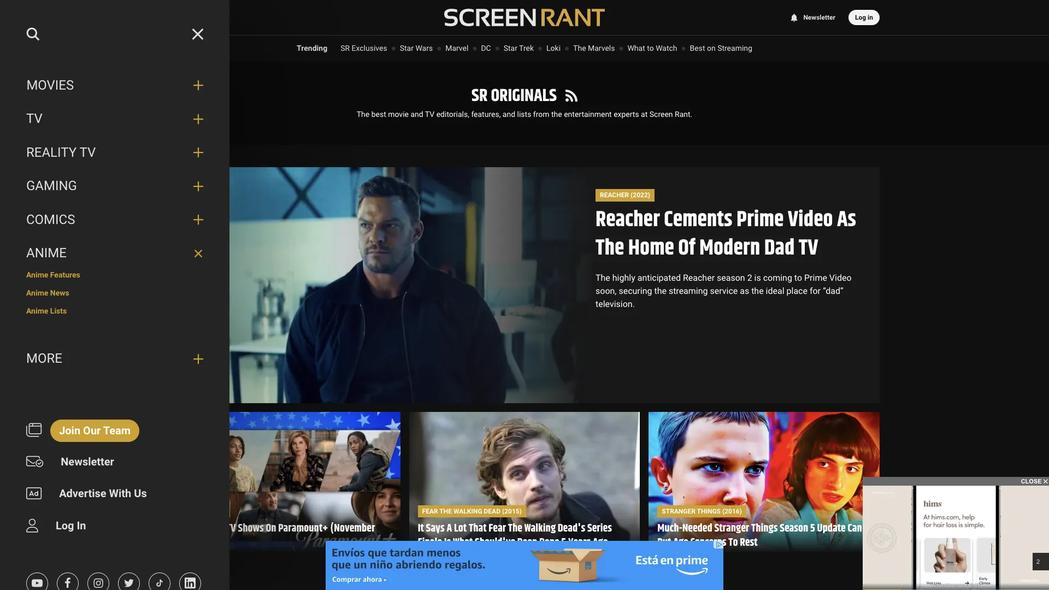 Task type: locate. For each thing, give the bounding box(es) containing it.
0 vertical spatial things
[[697, 508, 721, 515]]

video player region
[[863, 486, 1049, 590]]

reacher up streaming
[[683, 273, 715, 283]]

5
[[811, 521, 815, 537], [562, 535, 566, 552]]

3 anime from the top
[[26, 289, 48, 297]]

stranger up much-
[[662, 508, 696, 515]]

stranger things (2016) much-needed stranger things season 5 update can put age concerns to rest
[[658, 508, 862, 552]]

1 vertical spatial stranger
[[715, 521, 749, 537]]

loki link
[[547, 44, 561, 52]]

anime up anime features
[[26, 246, 67, 261]]

the inside the sr originals the best movie and tv editorials, features, and lists from the entertainment experts at screen rant.
[[357, 110, 370, 119]]

0 horizontal spatial 2
[[747, 273, 752, 283]]

streaming
[[669, 286, 708, 296]]

on
[[707, 44, 716, 52]]

0 horizontal spatial prime
[[737, 203, 784, 237]]

as
[[740, 286, 749, 296]]

1 vertical spatial log in
[[56, 519, 86, 532]]

0 vertical spatial sr
[[341, 44, 350, 52]]

tv right dad
[[799, 232, 819, 265]]

sr exclusives link
[[341, 44, 387, 52]]

entertainment
[[564, 110, 612, 119]]

0 horizontal spatial stranger
[[662, 508, 696, 515]]

movies
[[26, 77, 74, 93]]

1 horizontal spatial star
[[504, 44, 518, 52]]

1 vertical spatial things
[[751, 521, 778, 537]]

what inside fear the walking dead (2015) it says a lot that fear the walking dead's series finale is what should've been done 5 years ago
[[453, 535, 473, 552]]

2 star from the left
[[504, 44, 518, 52]]

best right 30
[[206, 521, 224, 537]]

the
[[551, 110, 562, 119], [654, 286, 667, 296], [752, 286, 764, 296]]

star left trek
[[504, 44, 518, 52]]

30
[[195, 521, 204, 537]]

paramount+ up 30
[[183, 508, 226, 515]]

video inside reacher (2022) reacher cements prime video as the home of modern dad tv
[[788, 203, 833, 237]]

1 vertical spatial video
[[830, 273, 852, 283]]

best on streaming link
[[690, 44, 753, 52]]

the up a
[[440, 508, 452, 515]]

gaming
[[26, 178, 77, 194]]

1 star from the left
[[400, 44, 414, 52]]

1 vertical spatial prime
[[805, 273, 827, 283]]

our
[[83, 424, 101, 437]]

0 horizontal spatial and
[[411, 110, 423, 119]]

reacher down reacher (2022) 'link'
[[596, 203, 660, 237]]

anime inside 'link'
[[26, 289, 48, 297]]

soon,
[[596, 286, 617, 296]]

1 horizontal spatial paramount+
[[278, 521, 328, 537]]

1 horizontal spatial what
[[628, 44, 645, 52]]

best left on
[[690, 44, 705, 52]]

2 vertical spatial reacher
[[683, 273, 715, 283]]

0 horizontal spatial 5
[[562, 535, 566, 552]]

sr inside the sr originals the best movie and tv editorials, features, and lists from the entertainment experts at screen rant.
[[472, 83, 488, 109]]

1 vertical spatial paramount+
[[278, 521, 328, 537]]

tv inside reacher (2022) reacher cements prime video as the home of modern dad tv
[[799, 232, 819, 265]]

0 vertical spatial prime
[[737, 203, 784, 237]]

0 vertical spatial in
[[868, 14, 873, 21]]

5 inside the stranger things (2016) much-needed stranger things season 5 update can put age concerns to rest
[[811, 521, 815, 537]]

modern
[[700, 232, 760, 265]]

video left the as
[[788, 203, 833, 237]]

1 vertical spatial fear
[[489, 521, 506, 537]]

in
[[868, 14, 873, 21], [77, 519, 86, 532]]

a
[[447, 521, 452, 537]]

features,
[[471, 110, 501, 119]]

0 horizontal spatial best
[[206, 521, 224, 537]]

fear down the dead
[[489, 521, 506, 537]]

the inside the sr originals the best movie and tv editorials, features, and lists from the entertainment experts at screen rant.
[[551, 110, 562, 119]]

the highly anticipated reacher season 2 is coming to prime video soon, securing the streaming service as the ideal place for "dad" television.
[[596, 273, 852, 309]]

log in
[[855, 14, 873, 21], [56, 519, 86, 532]]

best on streaming
[[690, 44, 753, 52]]

anime down anime news
[[26, 307, 48, 315]]

0 vertical spatial newsletter link
[[789, 14, 836, 21]]

tv left editorials,
[[425, 110, 435, 119]]

1 vertical spatial to
[[795, 273, 802, 283]]

star for star trek
[[504, 44, 518, 52]]

the left 30
[[178, 521, 192, 537]]

1 anime from the top
[[26, 246, 67, 261]]

dc link
[[481, 44, 491, 52]]

0 horizontal spatial paramount+
[[183, 508, 226, 515]]

0 horizontal spatial the
[[551, 110, 562, 119]]

reacher inside the highly anticipated reacher season 2 is coming to prime video soon, securing the streaming service as the ideal place for "dad" television.
[[683, 273, 715, 283]]

lists
[[517, 110, 531, 119]]

1 vertical spatial best
[[206, 521, 224, 537]]

anime for anime features
[[26, 270, 48, 279]]

can
[[848, 521, 862, 537]]

1 vertical spatial newsletter
[[61, 455, 114, 468]]

video up "dad"
[[830, 273, 852, 283]]

to
[[647, 44, 654, 52], [795, 273, 802, 283]]

paramount+ right on
[[278, 521, 328, 537]]

reacher cements prime video as the home of modern dad tv link
[[596, 203, 856, 265]]

the inside reacher (2022) reacher cements prime video as the home of modern dad tv
[[596, 232, 624, 265]]

is
[[444, 535, 451, 552]]

stranger down (2016)
[[715, 521, 749, 537]]

0 vertical spatial video
[[788, 203, 833, 237]]

anime up the anime lists
[[26, 289, 48, 297]]

best
[[690, 44, 705, 52], [206, 521, 224, 537]]

2 inside the highly anticipated reacher season 2 is coming to prime video soon, securing the streaming service as the ideal place for "dad" television.
[[747, 273, 752, 283]]

tv down movies
[[26, 111, 43, 126]]

tv left shows
[[226, 521, 236, 537]]

1 horizontal spatial things
[[751, 521, 778, 537]]

walking up 'lot'
[[454, 508, 482, 515]]

the left best
[[357, 110, 370, 119]]

rest
[[740, 535, 758, 552]]

1 horizontal spatial stranger
[[715, 521, 749, 537]]

the right from
[[551, 110, 562, 119]]

0 horizontal spatial newsletter link
[[52, 451, 123, 474]]

from
[[533, 110, 550, 119]]

at
[[641, 110, 648, 119]]

is
[[755, 273, 761, 283]]

of
[[678, 232, 696, 265]]

log
[[855, 14, 866, 21], [56, 519, 74, 532]]

0 vertical spatial to
[[647, 44, 654, 52]]

eleven and mike from stranger things image
[[649, 412, 880, 559]]

to inside the highly anticipated reacher season 2 is coming to prime video soon, securing the streaming service as the ideal place for "dad" television.
[[795, 273, 802, 283]]

and right movie
[[411, 110, 423, 119]]

0 horizontal spatial log
[[56, 519, 74, 532]]

what
[[628, 44, 645, 52], [453, 535, 473, 552]]

watch
[[656, 44, 678, 52]]

movie
[[388, 110, 409, 119]]

4 anime from the top
[[26, 307, 48, 315]]

1 vertical spatial 2
[[1037, 558, 1040, 565]]

jack reacher standing tall while captured in reacher season 2 image
[[169, 167, 596, 404]]

shows
[[238, 521, 264, 537]]

1 horizontal spatial in
[[868, 14, 873, 21]]

much-
[[658, 521, 682, 537]]

it says a lot that fear the walking dead's series finale is what should've been done 5 years ago link
[[418, 521, 631, 552]]

1 vertical spatial what
[[453, 535, 473, 552]]

the left marvels
[[573, 44, 586, 52]]

anime up anime news
[[26, 270, 48, 279]]

0 vertical spatial walking
[[454, 508, 482, 515]]

the down anticipated
[[654, 286, 667, 296]]

2
[[747, 273, 752, 283], [1037, 558, 1040, 565]]

fear the walking dead (2015) it says a lot that fear the walking dead's series finale is what should've been done 5 years ago
[[418, 508, 612, 552]]

rant.
[[675, 110, 693, 119]]

marvels
[[588, 44, 615, 52]]

tv inside 'paramount+ the 30 best tv shows on paramount+ (november 2023)'
[[226, 521, 236, 537]]

1 horizontal spatial the
[[654, 286, 667, 296]]

movies link
[[26, 77, 185, 94]]

trending
[[297, 44, 327, 52]]

what right the is
[[453, 535, 473, 552]]

anime for anime news
[[26, 289, 48, 297]]

streaming
[[718, 44, 753, 52]]

1 horizontal spatial best
[[690, 44, 705, 52]]

the up soon,
[[596, 273, 610, 283]]

1 horizontal spatial sr
[[472, 83, 488, 109]]

paramount+
[[183, 508, 226, 515], [278, 521, 328, 537]]

1 vertical spatial newsletter link
[[52, 451, 123, 474]]

dead's
[[558, 521, 585, 537]]

1 vertical spatial sr
[[472, 83, 488, 109]]

wars
[[416, 44, 433, 52]]

paramount+ shows - lawmen bass reeves, good fight, special ops lioness, frasier, tulsa king, 1883 image
[[169, 412, 400, 559]]

reacher
[[600, 191, 629, 199], [596, 203, 660, 237], [683, 273, 715, 283]]

sr up features, on the top left of the page
[[472, 83, 488, 109]]

1 horizontal spatial prime
[[805, 273, 827, 283]]

the right the as
[[752, 286, 764, 296]]

walking left the dead's
[[525, 521, 556, 537]]

0 horizontal spatial to
[[647, 44, 654, 52]]

to up place
[[795, 273, 802, 283]]

1 horizontal spatial walking
[[525, 521, 556, 537]]

best inside 'paramount+ the 30 best tv shows on paramount+ (november 2023)'
[[206, 521, 224, 537]]

to left watch
[[647, 44, 654, 52]]

prime inside reacher (2022) reacher cements prime video as the home of modern dad tv
[[737, 203, 784, 237]]

with
[[109, 487, 131, 500]]

what left watch
[[628, 44, 645, 52]]

video inside the highly anticipated reacher season 2 is coming to prime video soon, securing the streaming service as the ideal place for "dad" television.
[[830, 273, 852, 283]]

star
[[400, 44, 414, 52], [504, 44, 518, 52]]

1 horizontal spatial newsletter
[[804, 14, 836, 21]]

reacher left '(2022)'
[[600, 191, 629, 199]]

fear up says
[[422, 508, 438, 515]]

anime link
[[26, 246, 185, 262]]

1 vertical spatial in
[[77, 519, 86, 532]]

0 horizontal spatial sr
[[341, 44, 350, 52]]

2 and from the left
[[503, 110, 515, 119]]

paramount+ the 30 best tv shows on paramount+ (november 2023)
[[178, 508, 375, 552]]

place
[[787, 286, 808, 296]]

features
[[50, 270, 80, 279]]

0 vertical spatial log in
[[855, 14, 873, 21]]

things up the needed
[[697, 508, 721, 515]]

star trek link
[[504, 44, 534, 52]]

newsletter link
[[789, 14, 836, 21], [52, 451, 123, 474]]

1 horizontal spatial 5
[[811, 521, 815, 537]]

finale
[[418, 535, 442, 552]]

1 horizontal spatial and
[[503, 110, 515, 119]]

0 vertical spatial log
[[855, 14, 866, 21]]

prime inside the highly anticipated reacher season 2 is coming to prime video soon, securing the streaming service as the ideal place for "dad" television.
[[805, 273, 827, 283]]

5 inside fear the walking dead (2015) it says a lot that fear the walking dead's series finale is what should've been done 5 years ago
[[562, 535, 566, 552]]

experts
[[614, 110, 639, 119]]

the up highly
[[596, 232, 624, 265]]

0 horizontal spatial what
[[453, 535, 473, 552]]

and left lists
[[503, 110, 515, 119]]

5 right done
[[562, 535, 566, 552]]

0 horizontal spatial fear
[[422, 508, 438, 515]]

0 vertical spatial 2
[[747, 273, 752, 283]]

coming
[[763, 273, 792, 283]]

anticipated
[[638, 273, 681, 283]]

0 horizontal spatial newsletter
[[61, 455, 114, 468]]

stranger
[[662, 508, 696, 515], [715, 521, 749, 537]]

lists
[[50, 307, 67, 315]]

0 horizontal spatial in
[[77, 519, 86, 532]]

series
[[587, 521, 612, 537]]

sr left exclusives
[[341, 44, 350, 52]]

television.
[[596, 299, 635, 309]]

0 horizontal spatial star
[[400, 44, 414, 52]]

1 vertical spatial walking
[[525, 521, 556, 537]]

advertisement: 0:11
[[932, 583, 980, 589]]

sr for originals
[[472, 83, 488, 109]]

5 left update
[[811, 521, 815, 537]]

things left season
[[751, 521, 778, 537]]

0 vertical spatial what
[[628, 44, 645, 52]]

1 horizontal spatial fear
[[489, 521, 506, 537]]

2 anime from the top
[[26, 270, 48, 279]]

star left wars
[[400, 44, 414, 52]]

anime lists
[[26, 307, 67, 315]]

says
[[426, 521, 445, 537]]

1 horizontal spatial to
[[795, 273, 802, 283]]



Task type: vqa. For each thing, say whether or not it's contained in the screenshot.


Task type: describe. For each thing, give the bounding box(es) containing it.
season
[[717, 273, 745, 283]]

reality
[[26, 145, 77, 160]]

age
[[673, 535, 689, 552]]

anime features
[[26, 270, 80, 279]]

reacher (2022) link
[[596, 189, 655, 202]]

news
[[50, 289, 69, 297]]

advertisement:
[[932, 583, 969, 589]]

close ✕
[[1021, 478, 1048, 485]]

marvel
[[446, 44, 469, 52]]

anime lists link
[[26, 307, 203, 317]]

1 vertical spatial log
[[56, 519, 74, 532]]

dc
[[481, 44, 491, 52]]

paramount+ link
[[178, 505, 230, 518]]

tv inside the sr originals the best movie and tv editorials, features, and lists from the entertainment experts at screen rant.
[[425, 110, 435, 119]]

0 vertical spatial best
[[690, 44, 705, 52]]

join
[[59, 424, 80, 437]]

trek
[[519, 44, 534, 52]]

dad
[[764, 232, 795, 265]]

screen
[[650, 110, 673, 119]]

1 and from the left
[[411, 110, 423, 119]]

loki
[[547, 44, 561, 52]]

sr originals the best movie and tv editorials, features, and lists from the entertainment experts at screen rant.
[[357, 83, 693, 119]]

screenrant logo image
[[444, 9, 605, 26]]

0 vertical spatial fear
[[422, 508, 438, 515]]

what to watch
[[628, 44, 678, 52]]

0 vertical spatial newsletter
[[804, 14, 836, 21]]

the inside 'paramount+ the 30 best tv shows on paramount+ (november 2023)'
[[178, 521, 192, 537]]

best
[[371, 110, 386, 119]]

0 vertical spatial reacher
[[600, 191, 629, 199]]

what to watch link
[[628, 44, 678, 52]]

lot
[[454, 521, 467, 537]]

anime for anime
[[26, 246, 67, 261]]

star trek
[[504, 44, 534, 52]]

1 horizontal spatial log in
[[855, 14, 873, 21]]

1 horizontal spatial log
[[855, 14, 866, 21]]

star wars
[[400, 44, 433, 52]]

advertise with us
[[59, 487, 147, 500]]

home
[[628, 232, 674, 265]]

sr exclusives
[[341, 44, 387, 52]]

update
[[817, 521, 846, 537]]

needed
[[682, 521, 713, 537]]

log in link
[[47, 515, 95, 538]]

close
[[1021, 478, 1042, 485]]

star wars link
[[400, 44, 433, 52]]

fear the walking dead (2015) link
[[418, 505, 526, 518]]

advertisement region
[[326, 541, 724, 590]]

tv right reality
[[80, 145, 96, 160]]

sr for exclusives
[[341, 44, 350, 52]]

comics
[[26, 212, 75, 227]]

0 vertical spatial paramount+
[[183, 508, 226, 515]]

it
[[418, 521, 424, 537]]

on
[[266, 521, 276, 537]]

highly
[[613, 273, 636, 283]]

concerns
[[691, 535, 727, 552]]

exclusives
[[352, 44, 387, 52]]

originals
[[491, 83, 557, 109]]

advertise with us link
[[50, 483, 156, 506]]

been
[[517, 535, 537, 552]]

"dad"
[[823, 286, 844, 296]]

2023)
[[178, 535, 201, 552]]

us
[[134, 487, 147, 500]]

to
[[729, 535, 738, 552]]

advertise
[[59, 487, 106, 500]]

close ✕ button
[[863, 477, 1049, 486]]

put
[[658, 535, 671, 552]]

anime for anime lists
[[26, 307, 48, 315]]

season
[[780, 521, 809, 537]]

1 horizontal spatial 2
[[1037, 558, 1040, 565]]

0 vertical spatial stranger
[[662, 508, 696, 515]]

1 horizontal spatial newsletter link
[[789, 14, 836, 21]]

editorials,
[[437, 110, 469, 119]]

ideal
[[766, 286, 785, 296]]

marvel link
[[446, 44, 469, 52]]

should've
[[475, 535, 515, 552]]

done
[[539, 535, 559, 552]]

0 horizontal spatial walking
[[454, 508, 482, 515]]

anime news link
[[26, 289, 203, 298]]

reacher (2022) reacher cements prime video as the home of modern dad tv
[[596, 191, 856, 265]]

the marvels
[[573, 44, 615, 52]]

join our team link
[[50, 420, 139, 442]]

much-needed stranger things season 5 update can put age concerns to rest link
[[658, 521, 871, 552]]

comics link
[[26, 212, 185, 228]]

(2022)
[[631, 191, 650, 199]]

star for star wars
[[400, 44, 414, 52]]

the down (2015)
[[508, 521, 523, 537]]

ago
[[593, 535, 608, 552]]

0 horizontal spatial log in
[[56, 519, 86, 532]]

dead
[[484, 508, 501, 515]]

as
[[837, 203, 856, 237]]

the inside the highly anticipated reacher season 2 is coming to prime video soon, securing the streaming service as the ideal place for "dad" television.
[[596, 273, 610, 283]]

troy looking at charlie in fear the walking dead season 8 episode 8 image
[[409, 412, 640, 559]]

securing
[[619, 286, 652, 296]]

years
[[568, 535, 591, 552]]

more
[[26, 351, 62, 366]]

reality tv
[[26, 145, 96, 160]]

anime features link
[[26, 270, 203, 280]]

(2015)
[[502, 508, 522, 515]]

0 horizontal spatial things
[[697, 508, 721, 515]]

2 horizontal spatial the
[[752, 286, 764, 296]]

1 vertical spatial reacher
[[596, 203, 660, 237]]



